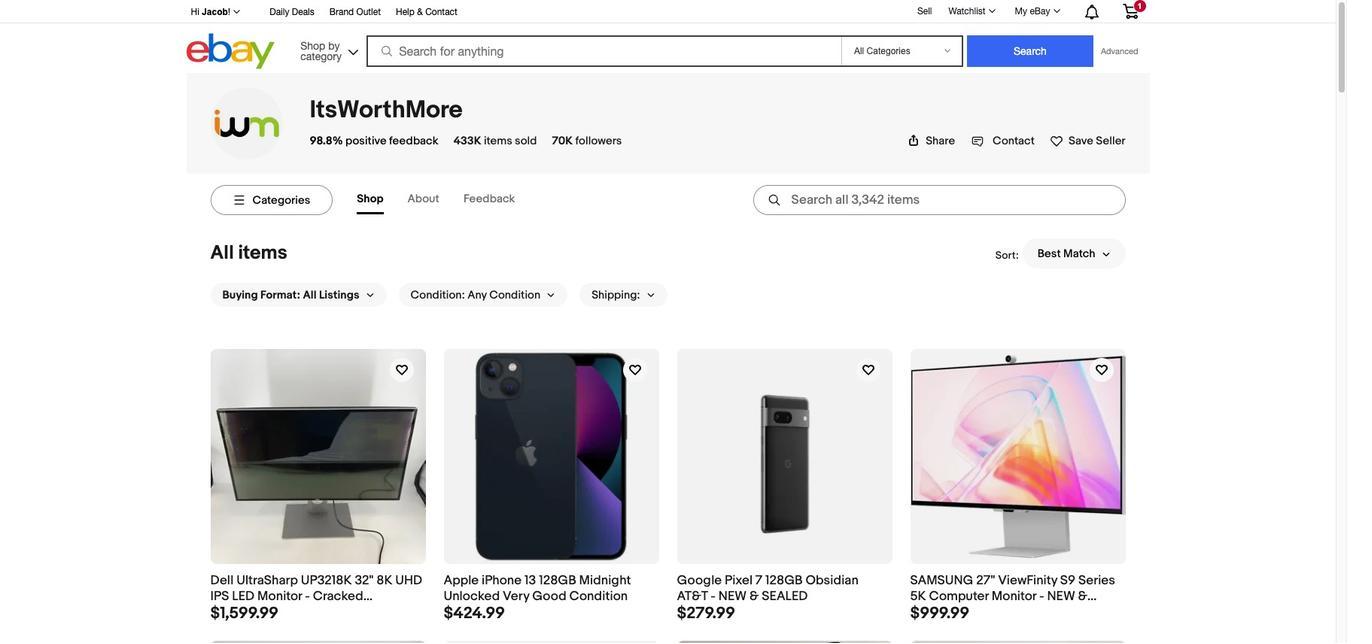Task type: describe. For each thing, give the bounding box(es) containing it.
share button
[[908, 134, 955, 148]]

1
[[1138, 2, 1143, 11]]

screen/lcd
[[210, 605, 283, 620]]

all items
[[210, 242, 287, 265]]

deals
[[292, 7, 315, 17]]

listings
[[319, 288, 360, 302]]

condition inside apple iphone 13 128gb midnight unlocked very good condition
[[570, 589, 628, 604]]

samsung 27" viewfinity s9 series 5k computer monitor - new & sealed! button
[[911, 574, 1126, 620]]

google pixel 7 128gb obsidian at&t - new & sealed
[[677, 574, 859, 604]]

dell ultrasharp up3218k 32" 8k uhd ips led monitor - cracked screen/lcd : quick view image
[[210, 349, 426, 565]]

98.8% positive feedback
[[310, 134, 439, 148]]

help & contact link
[[396, 5, 458, 21]]

shipping:
[[592, 288, 640, 302]]

98.8%
[[310, 134, 343, 148]]

s9
[[1061, 574, 1076, 589]]

daily
[[270, 7, 289, 17]]

sell link
[[911, 6, 939, 16]]

advanced
[[1101, 47, 1139, 56]]

shop by category banner
[[183, 0, 1150, 73]]

positive
[[346, 134, 387, 148]]

share
[[926, 134, 955, 148]]

shipping: button
[[580, 283, 668, 307]]

128gb for $424.99
[[539, 574, 576, 589]]

account navigation
[[183, 0, 1150, 23]]

hi
[[191, 7, 199, 17]]

best match button
[[1023, 239, 1126, 269]]

monitor inside dell ultrasharp up3218k 32" 8k uhd ips led monitor - cracked screen/lcd
[[257, 589, 302, 604]]

7
[[756, 574, 763, 589]]

best match
[[1038, 247, 1096, 261]]

help
[[396, 7, 415, 17]]

my ebay
[[1015, 6, 1051, 17]]

my
[[1015, 6, 1028, 17]]

none submit inside shop by category banner
[[967, 35, 1094, 67]]

apple iphone 13 128gb midnight unlocked very good condition button
[[444, 574, 659, 605]]

up3218k
[[301, 574, 352, 589]]

at&t
[[677, 589, 708, 604]]

uhd
[[395, 574, 422, 589]]

pixel
[[725, 574, 753, 589]]

70k followers
[[552, 134, 622, 148]]

iphone
[[482, 574, 522, 589]]

categories
[[253, 193, 310, 207]]

unlocked
[[444, 589, 500, 604]]

itsworthmore image
[[210, 87, 283, 160]]

any
[[468, 288, 487, 302]]

watchlist
[[949, 6, 986, 17]]

viewfinity
[[998, 574, 1058, 589]]

$279.99
[[677, 604, 736, 624]]

jacob
[[202, 7, 228, 17]]

brand outlet
[[330, 7, 381, 17]]

brand outlet link
[[330, 5, 381, 21]]

$424.99
[[444, 604, 505, 624]]

items for all
[[238, 242, 287, 265]]

apple
[[444, 574, 479, 589]]

- inside google pixel 7 128gb obsidian at&t - new & sealed
[[711, 589, 716, 604]]

32"
[[355, 574, 374, 589]]

itsworthmore
[[310, 96, 463, 125]]

good
[[533, 589, 567, 604]]

series
[[1079, 574, 1116, 589]]

itsworthmore link
[[310, 96, 463, 125]]

ips
[[210, 589, 229, 604]]

buying
[[222, 288, 258, 302]]

all inside buying format: all listings dropdown button
[[303, 288, 317, 302]]

categories button
[[210, 185, 333, 215]]

google
[[677, 574, 722, 589]]

apple ipad pro 11" 64gb space gray wifi - cracked screen w/ lcd damage : quick view image
[[210, 641, 426, 644]]

Search for anything text field
[[369, 37, 839, 65]]

google pixel 7 128gb obsidian at&t - new & sealed button
[[677, 574, 893, 605]]

followers
[[576, 134, 622, 148]]

feedback
[[389, 134, 439, 148]]

midnight
[[579, 574, 631, 589]]

shop for shop by category
[[301, 40, 326, 52]]

seller
[[1096, 134, 1126, 148]]

outlet
[[357, 7, 381, 17]]

cracked
[[313, 589, 363, 604]]

433k
[[454, 134, 481, 148]]

very
[[503, 589, 530, 604]]

format:
[[260, 288, 300, 302]]

70k
[[552, 134, 573, 148]]

daily deals
[[270, 7, 315, 17]]

sell
[[918, 6, 932, 16]]

!
[[228, 7, 231, 17]]



Task type: locate. For each thing, give the bounding box(es) containing it.
save
[[1069, 134, 1094, 148]]

asus rog ally amd ryzen z1 extreme 16gb 512gb ssd - very good cond. w/ charger : quick view image
[[911, 641, 1126, 644]]

dell ultrasharp up3218k 32" 8k uhd ips led monitor - cracked screen/lcd button
[[210, 574, 426, 620]]

128gb inside google pixel 7 128gb obsidian at&t - new & sealed
[[766, 574, 803, 589]]

1 vertical spatial shop
[[357, 192, 384, 206]]

buying format: all listings button
[[210, 283, 387, 307]]

2 new from the left
[[1048, 589, 1076, 604]]

1 horizontal spatial 128gb
[[766, 574, 803, 589]]

ultrasharp
[[237, 574, 298, 589]]

samsung 27" viewfinity s9 series 5k computer monitor - new & sealed! : quick view image
[[911, 355, 1126, 559]]

128gb inside apple iphone 13 128gb midnight unlocked very good condition
[[539, 574, 576, 589]]

- inside dell ultrasharp up3218k 32" 8k uhd ips led monitor - cracked screen/lcd
[[305, 589, 310, 604]]

apple iphone 13 128gb midnight unlocked very good condition : quick view image
[[470, 349, 633, 565]]

apple iphone 13 128gb midnight unlocked very good condition
[[444, 574, 631, 604]]

& right help in the left of the page
[[417, 7, 423, 17]]

27"
[[977, 574, 996, 589]]

dell
[[210, 574, 234, 589]]

1 horizontal spatial monitor
[[992, 589, 1037, 604]]

None submit
[[967, 35, 1094, 67]]

& down 7
[[750, 589, 759, 604]]

1 vertical spatial contact
[[993, 134, 1035, 148]]

0 horizontal spatial all
[[210, 242, 234, 265]]

monitor inside samsung 27" viewfinity s9 series 5k computer monitor - new & sealed!
[[992, 589, 1037, 604]]

computer
[[929, 589, 989, 604]]

contact
[[425, 7, 458, 17], [993, 134, 1035, 148]]

advanced link
[[1094, 36, 1146, 66]]

all
[[210, 242, 234, 265], [303, 288, 317, 302]]

1 vertical spatial items
[[238, 242, 287, 265]]

my ebay link
[[1007, 2, 1067, 20]]

0 horizontal spatial -
[[305, 589, 310, 604]]

items left sold
[[484, 134, 513, 148]]

hi jacob !
[[191, 7, 231, 17]]

all up buying
[[210, 242, 234, 265]]

0 vertical spatial all
[[210, 242, 234, 265]]

condition: any condition button
[[399, 283, 568, 307]]

new down "pixel" in the bottom right of the page
[[719, 589, 747, 604]]

2 128gb from the left
[[766, 574, 803, 589]]

monitor
[[257, 589, 302, 604], [992, 589, 1037, 604]]

apple iphone 14 pro max 128gb space black unlocked - cracked screen w lcd damage : quick view image
[[677, 641, 893, 644]]

$1,599.99
[[210, 604, 279, 624]]

samsung 27" viewfinity s9 series 5k computer monitor - new & sealed!
[[911, 574, 1116, 620]]

feedback
[[464, 192, 515, 206]]

0 horizontal spatial condition
[[489, 288, 541, 302]]

0 horizontal spatial 128gb
[[539, 574, 576, 589]]

0 horizontal spatial new
[[719, 589, 747, 604]]

128gb up good
[[539, 574, 576, 589]]

0 horizontal spatial &
[[417, 7, 423, 17]]

shop for shop
[[357, 192, 384, 206]]

condition: any condition
[[411, 288, 541, 302]]

shop inside shop by category
[[301, 40, 326, 52]]

condition right "any"
[[489, 288, 541, 302]]

watchlist link
[[941, 2, 1003, 20]]

1 horizontal spatial -
[[711, 589, 716, 604]]

sealed!
[[911, 605, 961, 620]]

tab list containing shop
[[357, 186, 539, 215]]

1 horizontal spatial condition
[[570, 589, 628, 604]]

contact inside help & contact link
[[425, 7, 458, 17]]

8k
[[377, 574, 393, 589]]

shop left about
[[357, 192, 384, 206]]

1 new from the left
[[719, 589, 747, 604]]

1 horizontal spatial items
[[484, 134, 513, 148]]

3 - from the left
[[1040, 589, 1045, 604]]

0 vertical spatial shop
[[301, 40, 326, 52]]

shop by category
[[301, 40, 342, 62]]

sealed
[[762, 589, 808, 604]]

0 vertical spatial condition
[[489, 288, 541, 302]]

google pixel 7 128gb obsidian at&t - new & sealed : quick view image
[[677, 376, 893, 538]]

0 vertical spatial contact
[[425, 7, 458, 17]]

tab list
[[357, 186, 539, 215]]

128gb
[[539, 574, 576, 589], [766, 574, 803, 589]]

1 - from the left
[[305, 589, 310, 604]]

- down "up3218k"
[[305, 589, 310, 604]]

& down series
[[1079, 589, 1088, 604]]

category
[[301, 50, 342, 62]]

save seller button
[[1050, 131, 1126, 148]]

new inside samsung 27" viewfinity s9 series 5k computer monitor - new & sealed!
[[1048, 589, 1076, 604]]

best
[[1038, 247, 1061, 261]]

ebay
[[1030, 6, 1051, 17]]

brand
[[330, 7, 354, 17]]

contact left save
[[993, 134, 1035, 148]]

128gb for $279.99
[[766, 574, 803, 589]]

contact right help in the left of the page
[[425, 7, 458, 17]]

&
[[417, 7, 423, 17], [750, 589, 759, 604], [1079, 589, 1088, 604]]

items up format:
[[238, 242, 287, 265]]

sort:
[[996, 249, 1019, 262]]

dell ultrasharp up3218k 32" 8k uhd ips led monitor - cracked screen/lcd
[[210, 574, 422, 620]]

13
[[525, 574, 536, 589]]

shop
[[301, 40, 326, 52], [357, 192, 384, 206]]

- right at&t
[[711, 589, 716, 604]]

1 horizontal spatial contact
[[993, 134, 1035, 148]]

obsidian
[[806, 574, 859, 589]]

monitor down ultrasharp
[[257, 589, 302, 604]]

0 horizontal spatial contact
[[425, 7, 458, 17]]

buying format: all listings
[[222, 288, 360, 302]]

1 horizontal spatial shop
[[357, 192, 384, 206]]

Search all 3,342 items field
[[753, 185, 1126, 215]]

items
[[484, 134, 513, 148], [238, 242, 287, 265]]

help & contact
[[396, 7, 458, 17]]

1 horizontal spatial all
[[303, 288, 317, 302]]

items for 433k
[[484, 134, 513, 148]]

sold
[[515, 134, 537, 148]]

new
[[719, 589, 747, 604], [1048, 589, 1076, 604]]

2 horizontal spatial -
[[1040, 589, 1045, 604]]

daily deals link
[[270, 5, 315, 21]]

- down viewfinity
[[1040, 589, 1045, 604]]

2 monitor from the left
[[992, 589, 1037, 604]]

0 horizontal spatial monitor
[[257, 589, 302, 604]]

0 horizontal spatial shop
[[301, 40, 326, 52]]

-
[[305, 589, 310, 604], [711, 589, 716, 604], [1040, 589, 1045, 604]]

1 128gb from the left
[[539, 574, 576, 589]]

- inside samsung 27" viewfinity s9 series 5k computer monitor - new & sealed!
[[1040, 589, 1045, 604]]

condition down the midnight
[[570, 589, 628, 604]]

5k
[[911, 589, 926, 604]]

& inside account navigation
[[417, 7, 423, 17]]

& inside google pixel 7 128gb obsidian at&t - new & sealed
[[750, 589, 759, 604]]

1 monitor from the left
[[257, 589, 302, 604]]

1 vertical spatial condition
[[570, 589, 628, 604]]

128gb up sealed
[[766, 574, 803, 589]]

save seller
[[1069, 134, 1126, 148]]

by
[[328, 40, 340, 52]]

1 vertical spatial all
[[303, 288, 317, 302]]

0 vertical spatial items
[[484, 134, 513, 148]]

1 link
[[1114, 0, 1148, 22]]

0 horizontal spatial items
[[238, 242, 287, 265]]

match
[[1064, 247, 1096, 261]]

1 horizontal spatial &
[[750, 589, 759, 604]]

new inside google pixel 7 128gb obsidian at&t - new & sealed
[[719, 589, 747, 604]]

contact link
[[972, 134, 1035, 148]]

433k items sold
[[454, 134, 537, 148]]

monitor down viewfinity
[[992, 589, 1037, 604]]

condition:
[[411, 288, 465, 302]]

condition inside popup button
[[489, 288, 541, 302]]

new down the s9
[[1048, 589, 1076, 604]]

shop left by
[[301, 40, 326, 52]]

all right format:
[[303, 288, 317, 302]]

& inside samsung 27" viewfinity s9 series 5k computer monitor - new & sealed!
[[1079, 589, 1088, 604]]

2 horizontal spatial &
[[1079, 589, 1088, 604]]

asus rog strix xg349c 34" uwqhd ips led gaming monitor black - excellent : quick view image
[[444, 641, 659, 644]]

1 horizontal spatial new
[[1048, 589, 1076, 604]]

about
[[408, 192, 439, 206]]

2 - from the left
[[711, 589, 716, 604]]



Task type: vqa. For each thing, say whether or not it's contained in the screenshot.
right .
no



